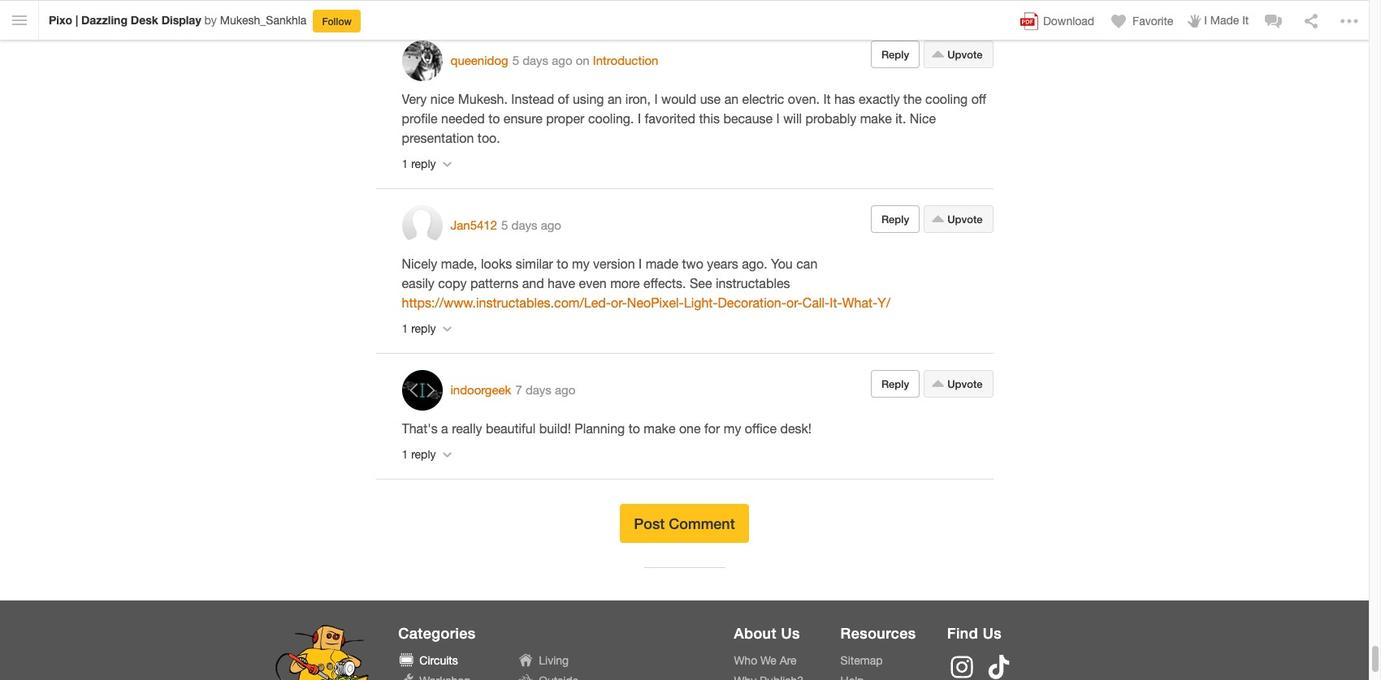 Task type: describe. For each thing, give the bounding box(es) containing it.
one
[[679, 422, 701, 437]]

call-
[[803, 296, 830, 311]]

i inside button
[[1205, 14, 1207, 27]]

1 vertical spatial ago
[[541, 219, 561, 233]]

1 vertical spatial days
[[512, 219, 538, 233]]

ago for of
[[552, 54, 573, 68]]

electric
[[742, 92, 785, 107]]

dazzling
[[81, 13, 128, 27]]

queenidog image
[[402, 41, 442, 81]]

on
[[576, 54, 590, 68]]

2 or- from the left
[[787, 296, 803, 311]]

introduction link
[[593, 54, 659, 68]]

iron,
[[626, 92, 651, 107]]

that's
[[402, 422, 438, 437]]

us for about us
[[781, 625, 800, 643]]

two
[[682, 257, 704, 272]]

circuits link
[[398, 652, 458, 672]]

1                              reply button for that's a really beautiful build! planning to make one for my office desk!
[[402, 447, 455, 463]]

pixo
[[49, 13, 72, 27]]

this
[[699, 111, 720, 126]]

arrow down image for nicely made, looks similar to my version i made two years ago. you can
[[439, 322, 455, 333]]

version
[[593, 257, 635, 272]]

category living image
[[518, 653, 529, 664]]

1                              reply for nicely made, looks similar to my version i made two years ago. you can
[[402, 323, 439, 336]]

reply for nicely made, looks similar to my version i made two years ago. you can
[[411, 323, 436, 336]]

have
[[548, 276, 575, 291]]

patterns
[[470, 276, 519, 291]]

to inside nicely made, looks similar to my version i made two years ago. you can easily copy patterns and have even more effects. see instructables https://www.instructables.com/led-or-neopixel-light-decoration-or-call-it-what-y/
[[557, 257, 568, 272]]

can
[[797, 257, 818, 272]]

nice
[[910, 111, 936, 126]]

needed
[[441, 111, 485, 126]]

categories
[[398, 625, 476, 643]]

it inside very nice mukesh.  instead of using an iron, i would use an electric oven.  it has exactly the cooling off profile needed to ensure proper cooling.   i favorited this because i will probably make it.  nice presentation too.
[[824, 92, 831, 107]]

see
[[690, 276, 712, 291]]

reply button for nicely made, looks similar to my version i made two years ago. you can
[[871, 206, 920, 233]]

who we are link
[[734, 652, 797, 672]]

reply for very nice mukesh.  instead of using an iron, i would use an electric oven.  it has exactly the cooling off profile needed to ensure proper cooling.   i favorited this because i will probably make it.  nice presentation too.
[[882, 48, 909, 61]]

1                              reply button for nicely made, looks similar to my version i made two years ago. you can
[[402, 321, 455, 337]]

category workshop image
[[398, 673, 410, 681]]

that's a really beautiful build! planning to make one for my office desk!
[[402, 422, 812, 437]]

will
[[784, 111, 802, 126]]

living
[[539, 655, 569, 668]]

instead
[[511, 92, 554, 107]]

reply button for that's a really beautiful build! planning to make one for my office desk!
[[871, 371, 920, 398]]

https://www.instructables.com/led-or-neopixel-light-decoration-or-call-it-what-y/ link
[[402, 296, 891, 311]]

my inside nicely made, looks similar to my version i made two years ago. you can easily copy patterns and have even more effects. see instructables https://www.instructables.com/led-or-neopixel-light-decoration-or-call-it-what-y/
[[572, 257, 590, 272]]

1                              reply for very nice mukesh.  instead of using an iron, i would use an electric oven.  it has exactly the cooling off profile needed to ensure proper cooling.   i favorited this because i will probably make it.  nice presentation too.
[[402, 158, 439, 171]]

neopixel-
[[627, 296, 684, 311]]

to inside very nice mukesh.  instead of using an iron, i would use an electric oven.  it has exactly the cooling off profile needed to ensure proper cooling.   i favorited this because i will probably make it.  nice presentation too.
[[489, 111, 500, 126]]

and
[[522, 276, 544, 291]]

i inside nicely made, looks similar to my version i made two years ago. you can easily copy patterns and have even more effects. see instructables https://www.instructables.com/led-or-neopixel-light-decoration-or-call-it-what-y/
[[639, 257, 642, 272]]

favorite
[[1133, 14, 1174, 27]]

jan5412 link
[[451, 219, 497, 233]]

days for beautiful
[[526, 384, 552, 398]]

who we are
[[734, 655, 797, 668]]

indoorgeek
[[451, 384, 511, 398]]

office
[[745, 422, 777, 437]]

reply for nicely made, looks similar to my version i made two years ago. you can
[[882, 213, 909, 226]]

1 or- from the left
[[611, 296, 627, 311]]

what-
[[842, 296, 878, 311]]

off
[[972, 92, 987, 107]]

beautiful
[[486, 422, 536, 437]]

post comment
[[634, 515, 735, 533]]

download button
[[1020, 12, 1095, 31]]

ago for build!
[[555, 384, 576, 398]]

|
[[75, 13, 78, 27]]

nicely
[[402, 257, 437, 272]]

about
[[734, 625, 777, 643]]

of
[[558, 92, 569, 107]]

it-
[[830, 296, 842, 311]]

2 horizontal spatial to
[[629, 422, 640, 437]]

favorite button
[[1109, 12, 1174, 31]]

queenidog
[[451, 54, 508, 68]]

find
[[947, 625, 979, 643]]

the
[[904, 92, 922, 107]]

y/
[[878, 296, 891, 311]]

1 an from the left
[[608, 92, 622, 107]]

0 horizontal spatial make
[[644, 422, 676, 437]]

desk!
[[780, 422, 812, 437]]

i made it
[[1205, 14, 1249, 27]]

light-
[[684, 296, 718, 311]]

upvote button for very nice mukesh.  instead of using an iron, i would use an electric oven.  it has exactly the cooling off profile needed to ensure proper cooling.   i favorited this because i will probably make it.  nice presentation too.
[[924, 41, 993, 68]]

probably
[[806, 111, 857, 126]]

post
[[634, 515, 665, 533]]

would
[[661, 92, 697, 107]]

days for instead
[[523, 54, 549, 68]]

1 for that's a really beautiful build! planning to make one for my office desk!
[[402, 449, 408, 462]]

mukesh.
[[458, 92, 508, 107]]

indoorgeek link
[[451, 384, 511, 398]]

using
[[573, 92, 604, 107]]

resources
[[841, 625, 916, 643]]



Task type: vqa. For each thing, say whether or not it's contained in the screenshot.
MORE
yes



Task type: locate. For each thing, give the bounding box(es) containing it.
exactly
[[859, 92, 900, 107]]

1                              reply button down that's
[[402, 447, 455, 463]]

jan5412
[[451, 219, 497, 233]]

reply for that's a really beautiful build! planning to make one for my office desk!
[[882, 378, 909, 391]]

1 for very nice mukesh.  instead of using an iron, i would use an electric oven.  it has exactly the cooling off profile needed to ensure proper cooling.   i favorited this because i will probably make it.  nice presentation too.
[[402, 158, 408, 171]]

1 vertical spatial 1                              reply
[[402, 323, 439, 336]]

1 horizontal spatial us
[[983, 625, 1002, 643]]

instructables
[[716, 276, 790, 291]]

https://www.instructables.com/led-
[[402, 296, 611, 311]]

us for find us
[[983, 625, 1002, 643]]

3 1                              reply from the top
[[402, 449, 439, 462]]

reply down easily
[[411, 323, 436, 336]]

1                              reply down that's
[[402, 449, 439, 462]]

download
[[1043, 14, 1095, 27]]

imadeit image
[[1187, 12, 1203, 24]]

0 vertical spatial 1
[[402, 158, 408, 171]]

about us
[[734, 625, 800, 643]]

ago up similar
[[541, 219, 561, 233]]

looks
[[481, 257, 512, 272]]

0 vertical spatial to
[[489, 111, 500, 126]]

3 1 from the top
[[402, 449, 408, 462]]

arrow down image
[[439, 157, 455, 168]]

3 upvote from the top
[[948, 378, 983, 391]]

category outside image
[[518, 673, 529, 681]]

1                              reply down easily
[[402, 323, 439, 336]]

years
[[707, 257, 739, 272]]

arrow down image down copy
[[439, 322, 455, 333]]

days up similar
[[512, 219, 538, 233]]

5 right 'jan5412' link
[[501, 219, 508, 233]]

even
[[579, 276, 607, 291]]

tiktok image
[[985, 654, 1014, 681]]

introduction
[[593, 54, 659, 68]]

1 1                              reply button from the top
[[402, 156, 455, 172]]

0 vertical spatial reply
[[882, 48, 909, 61]]

1 horizontal spatial make
[[860, 111, 892, 126]]

2 an from the left
[[725, 92, 739, 107]]

0 vertical spatial reply button
[[871, 41, 920, 68]]

reply for that's a really beautiful build! planning to make one for my office desk!
[[411, 449, 436, 462]]

0 vertical spatial 5
[[512, 54, 519, 68]]

i down iron,
[[638, 111, 641, 126]]

sitemap link
[[841, 652, 883, 672]]

days right 7
[[526, 384, 552, 398]]

0 vertical spatial 1                              reply
[[402, 158, 439, 171]]

to up too.
[[489, 111, 500, 126]]

0 vertical spatial my
[[572, 257, 590, 272]]

indoorgeek image
[[402, 371, 442, 411]]

for
[[705, 422, 720, 437]]

1 reply button from the top
[[871, 41, 920, 68]]

find us
[[947, 625, 1002, 643]]

7
[[516, 384, 522, 398]]

0 horizontal spatial it
[[824, 92, 831, 107]]

2 vertical spatial reply
[[411, 449, 436, 462]]

0 vertical spatial ago
[[552, 54, 573, 68]]

a
[[441, 422, 448, 437]]

or-
[[611, 296, 627, 311], [787, 296, 803, 311]]

1 horizontal spatial an
[[725, 92, 739, 107]]

2 vertical spatial reply
[[882, 378, 909, 391]]

reply left arrow down icon
[[411, 158, 436, 171]]

1 down easily
[[402, 323, 408, 336]]

ensure
[[504, 111, 543, 126]]

ago.
[[742, 257, 768, 272]]

upvote button for that's a really beautiful build! planning to make one for my office desk!
[[924, 371, 993, 398]]

2 vertical spatial upvote
[[948, 378, 983, 391]]

ago left the on
[[552, 54, 573, 68]]

arrow down image
[[439, 322, 455, 333], [439, 448, 455, 459]]

0 horizontal spatial an
[[608, 92, 622, 107]]

my right for
[[724, 422, 741, 437]]

0 horizontal spatial us
[[781, 625, 800, 643]]

1 vertical spatial upvote button
[[924, 206, 993, 233]]

are
[[780, 655, 797, 668]]

upvote button for nicely made, looks similar to my version i made two years ago. you can
[[924, 206, 993, 233]]

i made it button
[[1187, 12, 1249, 28]]

has
[[835, 92, 855, 107]]

2 vertical spatial days
[[526, 384, 552, 398]]

2 reply button from the top
[[871, 206, 920, 233]]

3 upvote button from the top
[[924, 371, 993, 398]]

follow button
[[313, 10, 361, 33]]

2 vertical spatial 1                              reply
[[402, 449, 439, 462]]

reply for very nice mukesh.  instead of using an iron, i would use an electric oven.  it has exactly the cooling off profile needed to ensure proper cooling.   i favorited this because i will probably make it.  nice presentation too.
[[411, 158, 436, 171]]

1                              reply button down presentation
[[402, 156, 455, 172]]

1 1 from the top
[[402, 158, 408, 171]]

1                              reply button for very nice mukesh.  instead of using an iron, i would use an electric oven.  it has exactly the cooling off profile needed to ensure proper cooling.   i favorited this because i will probably make it.  nice presentation too.
[[402, 156, 455, 172]]

1 vertical spatial 1                              reply button
[[402, 321, 455, 337]]

1 vertical spatial 5
[[501, 219, 508, 233]]

0 vertical spatial arrow down image
[[439, 322, 455, 333]]

upvote button
[[924, 41, 993, 68], [924, 206, 993, 233], [924, 371, 993, 398]]

an up cooling.
[[608, 92, 622, 107]]

or- down more
[[611, 296, 627, 311]]

2 vertical spatial reply button
[[871, 371, 920, 398]]

too.
[[478, 131, 500, 146]]

make
[[860, 111, 892, 126], [644, 422, 676, 437]]

really
[[452, 422, 482, 437]]

2 upvote button from the top
[[924, 206, 993, 233]]

made
[[1211, 14, 1240, 27]]

1 vertical spatial arrow down image
[[439, 448, 455, 459]]

1 horizontal spatial 5
[[512, 54, 519, 68]]

2 vertical spatial 1
[[402, 449, 408, 462]]

ago
[[552, 54, 573, 68], [541, 219, 561, 233], [555, 384, 576, 398]]

1 horizontal spatial or-
[[787, 296, 803, 311]]

comment
[[669, 515, 735, 533]]

reply down that's
[[411, 449, 436, 462]]

5 for very nice mukesh.  instead of using an iron, i would use an electric oven.  it has exactly the cooling off profile needed to ensure proper cooling.   i favorited this because i will probably make it.  nice presentation too.
[[512, 54, 519, 68]]

reply button for very nice mukesh.  instead of using an iron, i would use an electric oven.  it has exactly the cooling off profile needed to ensure proper cooling.   i favorited this because i will probably make it.  nice presentation too.
[[871, 41, 920, 68]]

0 vertical spatial upvote button
[[924, 41, 993, 68]]

my up even
[[572, 257, 590, 272]]

1 vertical spatial reply
[[411, 323, 436, 336]]

very nice mukesh.  instead of using an iron, i would use an electric oven.  it has exactly the cooling off profile needed to ensure proper cooling.   i favorited this because i will probably make it.  nice presentation too.
[[402, 92, 987, 146]]

pixo | dazzling desk display by mukesh_sankhla
[[49, 13, 307, 27]]

ago up build!
[[555, 384, 576, 398]]

living link
[[518, 652, 569, 672]]

1 arrow down image from the top
[[439, 322, 455, 333]]

1 horizontal spatial to
[[557, 257, 568, 272]]

more
[[610, 276, 640, 291]]

1 horizontal spatial my
[[724, 422, 741, 437]]

us right 'find'
[[983, 625, 1002, 643]]

1 reply from the top
[[411, 158, 436, 171]]

made
[[646, 257, 679, 272]]

to up have
[[557, 257, 568, 272]]

1                              reply button down easily
[[402, 321, 455, 337]]

1
[[402, 158, 408, 171], [402, 323, 408, 336], [402, 449, 408, 462]]

make left one
[[644, 422, 676, 437]]

easily
[[402, 276, 435, 291]]

it
[[1243, 14, 1249, 27], [824, 92, 831, 107]]

0 vertical spatial make
[[860, 111, 892, 126]]

mukesh_sankhla
[[220, 14, 307, 27]]

display
[[161, 13, 201, 27]]

jan5412 image
[[402, 206, 442, 246]]

1 vertical spatial make
[[644, 422, 676, 437]]

1 for nicely made, looks similar to my version i made two years ago. you can
[[402, 323, 408, 336]]

3 1                              reply button from the top
[[402, 447, 455, 463]]

desk
[[131, 13, 158, 27]]

upvote for very nice mukesh.  instead of using an iron, i would use an electric oven.  it has exactly the cooling off profile needed to ensure proper cooling.   i favorited this because i will probably make it.  nice presentation too.
[[948, 48, 983, 61]]

1 reply from the top
[[882, 48, 909, 61]]

i
[[1205, 14, 1207, 27], [654, 92, 658, 107], [638, 111, 641, 126], [777, 111, 780, 126], [639, 257, 642, 272]]

queenidog 5 days ago                     on introduction
[[451, 54, 659, 68]]

0 vertical spatial 1                              reply button
[[402, 156, 455, 172]]

1                              reply down presentation
[[402, 158, 439, 171]]

0 horizontal spatial my
[[572, 257, 590, 272]]

1 1                              reply from the top
[[402, 158, 439, 171]]

arrow down image down a
[[439, 448, 455, 459]]

0 horizontal spatial to
[[489, 111, 500, 126]]

3 reply button from the top
[[871, 371, 920, 398]]

0 vertical spatial upvote
[[948, 48, 983, 61]]

5
[[512, 54, 519, 68], [501, 219, 508, 233]]

category circuits image
[[398, 653, 410, 664]]

queenidog link
[[451, 54, 508, 68]]

upvote for that's a really beautiful build! planning to make one for my office desk!
[[948, 378, 983, 391]]

2 reply from the top
[[411, 323, 436, 336]]

1 vertical spatial to
[[557, 257, 568, 272]]

who
[[734, 655, 758, 668]]

1                              reply
[[402, 158, 439, 171], [402, 323, 439, 336], [402, 449, 439, 462]]

i right iron,
[[654, 92, 658, 107]]

you
[[771, 257, 793, 272]]

3 reply from the top
[[882, 378, 909, 391]]

post comment button
[[620, 505, 749, 544]]

2 1 from the top
[[402, 323, 408, 336]]

1 vertical spatial reply
[[882, 213, 909, 226]]

made,
[[441, 257, 477, 272]]

1 vertical spatial upvote
[[948, 213, 983, 226]]

we
[[761, 655, 777, 668]]

days up instead
[[523, 54, 549, 68]]

1 down presentation
[[402, 158, 408, 171]]

2 reply from the top
[[882, 213, 909, 226]]

0 horizontal spatial 5
[[501, 219, 508, 233]]

it inside button
[[1243, 14, 1249, 27]]

profile
[[402, 111, 438, 126]]

2 1                              reply from the top
[[402, 323, 439, 336]]

1 down that's
[[402, 449, 408, 462]]

2 vertical spatial 1                              reply button
[[402, 447, 455, 463]]

an
[[608, 92, 622, 107], [725, 92, 739, 107]]

1 horizontal spatial it
[[1243, 14, 1249, 27]]

mukesh_sankhla link
[[220, 14, 307, 27]]

build!
[[539, 422, 571, 437]]

upvote for nicely made, looks similar to my version i made two years ago. you can
[[948, 213, 983, 226]]

an right use
[[725, 92, 739, 107]]

it left has at the right
[[824, 92, 831, 107]]

3 reply from the top
[[411, 449, 436, 462]]

it.
[[896, 111, 906, 126]]

upvote
[[948, 48, 983, 61], [948, 213, 983, 226], [948, 378, 983, 391]]

reply
[[411, 158, 436, 171], [411, 323, 436, 336], [411, 449, 436, 462]]

proper
[[546, 111, 585, 126]]

1 vertical spatial it
[[824, 92, 831, 107]]

2 us from the left
[[983, 625, 1002, 643]]

1 us from the left
[[781, 625, 800, 643]]

arrow down image for that's a really beautiful build! planning to make one for my office desk!
[[439, 448, 455, 459]]

to right planning
[[629, 422, 640, 437]]

i left will
[[777, 111, 780, 126]]

1 upvote button from the top
[[924, 41, 993, 68]]

0 vertical spatial reply
[[411, 158, 436, 171]]

0 horizontal spatial or-
[[611, 296, 627, 311]]

0 vertical spatial it
[[1243, 14, 1249, 27]]

make down exactly
[[860, 111, 892, 126]]

1 vertical spatial 1
[[402, 323, 408, 336]]

jan5412 5 days ago
[[451, 219, 561, 233]]

make inside very nice mukesh.  instead of using an iron, i would use an electric oven.  it has exactly the cooling off profile needed to ensure proper cooling.   i favorited this because i will probably make it.  nice presentation too.
[[860, 111, 892, 126]]

cooling
[[926, 92, 968, 107]]

us up are
[[781, 625, 800, 643]]

or- down the can
[[787, 296, 803, 311]]

nice
[[430, 92, 455, 107]]

1                              reply button
[[402, 156, 455, 172], [402, 321, 455, 337], [402, 447, 455, 463]]

1 upvote from the top
[[948, 48, 983, 61]]

effects.
[[644, 276, 686, 291]]

decoration-
[[718, 296, 787, 311]]

it right made
[[1243, 14, 1249, 27]]

because
[[724, 111, 773, 126]]

oven.
[[788, 92, 820, 107]]

follow
[[322, 15, 352, 27]]

2 arrow down image from the top
[[439, 448, 455, 459]]

5 right queenidog link
[[512, 54, 519, 68]]

2 vertical spatial to
[[629, 422, 640, 437]]

2 1                              reply button from the top
[[402, 321, 455, 337]]

i left made
[[639, 257, 642, 272]]

2 upvote from the top
[[948, 213, 983, 226]]

2 vertical spatial upvote button
[[924, 371, 993, 398]]

5 for nicely made, looks similar to my version i made two years ago. you can
[[501, 219, 508, 233]]

presentation
[[402, 131, 474, 146]]

1                              reply for that's a really beautiful build! planning to make one for my office desk!
[[402, 449, 439, 462]]

i right imadeit icon
[[1205, 14, 1207, 27]]

1 vertical spatial reply button
[[871, 206, 920, 233]]

2 vertical spatial ago
[[555, 384, 576, 398]]

favorited
[[645, 111, 696, 126]]

very
[[402, 92, 427, 107]]

sitemap
[[841, 655, 883, 668]]

instagram image
[[947, 654, 977, 681]]

circuits
[[420, 655, 458, 668]]

0 vertical spatial days
[[523, 54, 549, 68]]

my
[[572, 257, 590, 272], [724, 422, 741, 437]]

planning
[[575, 422, 625, 437]]

1 vertical spatial my
[[724, 422, 741, 437]]



